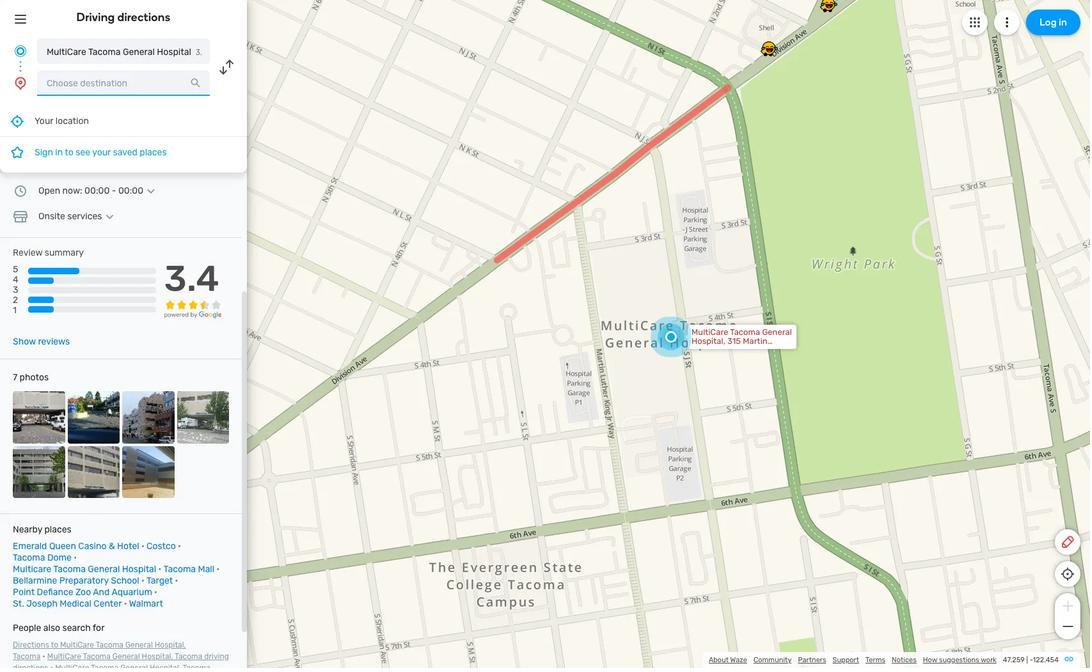 Task type: describe. For each thing, give the bounding box(es) containing it.
support
[[833, 657, 860, 665]]

multicare tacoma general hospital, tacoma driving directions
[[13, 653, 229, 669]]

review
[[13, 248, 42, 259]]

3
[[13, 285, 18, 296]]

dome
[[47, 553, 72, 564]]

1 vertical spatial -
[[1030, 657, 1033, 665]]

general inside directions to multicare tacoma general hospital, tacoma
[[125, 641, 153, 650]]

tacoma up multicare tacoma general hospital, tacoma driving directions link
[[96, 641, 124, 650]]

image 3 of multicare tacoma general hospital, tacoma image
[[122, 392, 174, 444]]

about waze link
[[709, 657, 747, 665]]

multicare for multicare tacoma general hospital
[[47, 47, 86, 58]]

waze
[[731, 657, 747, 665]]

122.454
[[1033, 657, 1059, 665]]

partners
[[798, 657, 827, 665]]

medical
[[60, 599, 91, 610]]

chevron down image for onsite services
[[102, 212, 117, 222]]

multicare tacoma general hospital
[[47, 47, 191, 58]]

people also search for
[[13, 623, 105, 634]]

about
[[709, 657, 729, 665]]

&
[[109, 541, 115, 552]]

to
[[51, 641, 58, 650]]

driving
[[204, 653, 229, 662]]

community link
[[754, 657, 792, 665]]

bellarmine
[[13, 576, 57, 587]]

tacoma down for
[[83, 653, 111, 662]]

tacoma up "bellarmine preparatory school" link
[[53, 565, 86, 575]]

partners link
[[798, 657, 827, 665]]

walmart
[[129, 599, 163, 610]]

emerald queen casino & hotel link
[[13, 541, 139, 552]]

work
[[981, 657, 997, 665]]

general inside "button"
[[123, 47, 155, 58]]

services
[[67, 211, 102, 222]]

clock image
[[13, 184, 28, 199]]

about waze community partners support terms notices how suggestions work 47.259 | -122.454
[[709, 657, 1059, 665]]

hospital, inside directions to multicare tacoma general hospital, tacoma
[[155, 641, 186, 650]]

multicare tacoma general hospital, tacoma driving directions link
[[13, 653, 229, 669]]

image 4 of multicare tacoma general hospital, tacoma image
[[177, 392, 229, 444]]

hospital, inside multicare tacoma general hospital, tacoma driving directions
[[142, 653, 173, 662]]

open
[[38, 186, 60, 196]]

target
[[147, 576, 173, 587]]

image 6 of multicare tacoma general hospital, tacoma image
[[68, 446, 120, 499]]

tacoma inside "button"
[[88, 47, 121, 58]]

costco link
[[147, 541, 176, 552]]

suggestions
[[940, 657, 980, 665]]

aquarium
[[112, 588, 152, 598]]

support link
[[833, 657, 860, 665]]

image 7 of multicare tacoma general hospital, tacoma image
[[122, 446, 174, 499]]

nearby places
[[13, 525, 71, 536]]

2
[[13, 295, 18, 306]]

search
[[62, 623, 91, 634]]

point defiance zoo and aquarium link
[[13, 588, 152, 598]]

preparatory
[[59, 576, 109, 587]]

location image
[[13, 76, 28, 91]]

review summary
[[13, 248, 84, 259]]

point
[[13, 588, 35, 598]]

st. joseph medical center link
[[13, 599, 122, 610]]

terms
[[866, 657, 886, 665]]

how
[[923, 657, 938, 665]]

summary
[[45, 248, 84, 259]]

hospital inside multicare tacoma general hospital "button"
[[157, 47, 191, 58]]

driving
[[77, 10, 115, 24]]

tacoma left driving
[[175, 653, 202, 662]]

hospital inside the costco tacoma dome multicare tacoma general hospital
[[122, 565, 156, 575]]

target link
[[147, 576, 173, 587]]

tacoma down directions
[[13, 653, 40, 662]]

queen
[[49, 541, 76, 552]]

multicare for multicare tacoma general hospital, tacoma driving directions
[[47, 653, 81, 662]]

now:
[[62, 186, 82, 196]]

image 1 of multicare tacoma general hospital, tacoma image
[[13, 392, 65, 444]]

joseph
[[26, 599, 58, 610]]

directions
[[13, 641, 49, 650]]

driving directions
[[77, 10, 171, 24]]

general inside multicare tacoma general hospital, tacoma driving directions
[[112, 653, 140, 662]]

3.4
[[164, 258, 219, 300]]

pencil image
[[1060, 535, 1076, 550]]

multicare
[[13, 565, 51, 575]]

directions inside multicare tacoma general hospital, tacoma driving directions
[[13, 664, 48, 669]]

open now: 00:00 - 00:00
[[38, 186, 143, 196]]



Task type: vqa. For each thing, say whether or not it's contained in the screenshot.
Hotel
yes



Task type: locate. For each thing, give the bounding box(es) containing it.
directions to multicare tacoma general hospital, tacoma
[[13, 641, 186, 662]]

costco tacoma dome multicare tacoma general hospital
[[13, 541, 176, 575]]

1 vertical spatial chevron down image
[[102, 212, 117, 222]]

4
[[13, 275, 18, 286]]

1 horizontal spatial hospital
[[157, 47, 191, 58]]

hospital up school
[[122, 565, 156, 575]]

-
[[112, 186, 116, 196], [1030, 657, 1033, 665]]

directions to multicare tacoma general hospital, tacoma link
[[13, 641, 186, 662]]

tacoma
[[88, 47, 121, 58], [13, 553, 45, 564], [53, 565, 86, 575], [164, 565, 196, 575], [96, 641, 124, 650], [13, 653, 40, 662], [83, 653, 111, 662], [175, 653, 202, 662]]

tacoma mall link
[[164, 565, 215, 575]]

0 vertical spatial multicare
[[47, 47, 86, 58]]

zoo
[[75, 588, 91, 598]]

show
[[13, 337, 36, 348]]

hospital up choose destination text box
[[157, 47, 191, 58]]

1 vertical spatial hospital,
[[142, 653, 173, 662]]

0 horizontal spatial -
[[112, 186, 116, 196]]

tacoma dome link
[[13, 553, 72, 564]]

5 4 3 2 1
[[13, 264, 18, 316]]

how suggestions work link
[[923, 657, 997, 665]]

1 00:00 from the left
[[85, 186, 110, 196]]

1 vertical spatial multicare
[[60, 641, 94, 650]]

community
[[754, 657, 792, 665]]

0 vertical spatial hospital
[[157, 47, 191, 58]]

zoom in image
[[1060, 599, 1076, 614]]

emerald queen casino & hotel
[[13, 541, 139, 552]]

for
[[93, 623, 105, 634]]

Choose destination text field
[[37, 70, 210, 96]]

onsite services
[[38, 211, 102, 222]]

multicare down to
[[47, 653, 81, 662]]

1 horizontal spatial directions
[[117, 10, 171, 24]]

costco
[[147, 541, 176, 552]]

nearby
[[13, 525, 42, 536]]

center
[[94, 599, 122, 610]]

photos
[[20, 373, 49, 383]]

also
[[43, 623, 60, 634]]

reviews
[[38, 337, 70, 348]]

directions
[[117, 10, 171, 24], [13, 664, 48, 669]]

- right now:
[[112, 186, 116, 196]]

image 5 of multicare tacoma general hospital, tacoma image
[[13, 446, 65, 499]]

store image
[[13, 209, 28, 225]]

0 horizontal spatial hospital
[[122, 565, 156, 575]]

0 vertical spatial -
[[112, 186, 116, 196]]

multicare down driving
[[47, 47, 86, 58]]

0 horizontal spatial 00:00
[[85, 186, 110, 196]]

image 2 of multicare tacoma general hospital, tacoma image
[[68, 392, 120, 444]]

chevron down image
[[143, 186, 159, 196], [102, 212, 117, 222]]

notices link
[[892, 657, 917, 665]]

emerald
[[13, 541, 47, 552]]

terms link
[[866, 657, 886, 665]]

0 vertical spatial directions
[[117, 10, 171, 24]]

chevron down image inside onsite services button
[[102, 212, 117, 222]]

1 horizontal spatial chevron down image
[[143, 186, 159, 196]]

computer image
[[13, 158, 28, 173]]

onsite services button
[[38, 211, 117, 222]]

multicare inside multicare tacoma general hospital, tacoma driving directions
[[47, 653, 81, 662]]

7 photos
[[13, 373, 49, 383]]

|
[[1027, 657, 1028, 665]]

tacoma down emerald on the left bottom of page
[[13, 553, 45, 564]]

multicare inside directions to multicare tacoma general hospital, tacoma
[[60, 641, 94, 650]]

multicare down search
[[60, 641, 94, 650]]

5
[[13, 264, 18, 275]]

general
[[123, 47, 155, 58], [88, 565, 120, 575], [125, 641, 153, 650], [112, 653, 140, 662]]

st.
[[13, 599, 24, 610]]

0 horizontal spatial chevron down image
[[102, 212, 117, 222]]

multicare
[[47, 47, 86, 58], [60, 641, 94, 650], [47, 653, 81, 662]]

2 00:00 from the left
[[118, 186, 143, 196]]

tacoma mall bellarmine preparatory school
[[13, 565, 215, 587]]

47.259
[[1003, 657, 1025, 665]]

0 horizontal spatial directions
[[13, 664, 48, 669]]

casino
[[78, 541, 107, 552]]

people
[[13, 623, 41, 634]]

and
[[93, 588, 110, 598]]

hospital,
[[155, 641, 186, 650], [142, 653, 173, 662]]

directions down directions
[[13, 664, 48, 669]]

link image
[[1064, 655, 1075, 665]]

current location image
[[13, 44, 28, 59]]

1 vertical spatial hospital
[[122, 565, 156, 575]]

recenter image
[[10, 114, 25, 129]]

1
[[13, 306, 17, 316]]

bellarmine preparatory school link
[[13, 576, 139, 587]]

mall
[[198, 565, 215, 575]]

general inside the costco tacoma dome multicare tacoma general hospital
[[88, 565, 120, 575]]

tacoma down driving
[[88, 47, 121, 58]]

multicare inside "button"
[[47, 47, 86, 58]]

hotel
[[117, 541, 139, 552]]

list box
[[0, 106, 247, 173]]

directions up multicare tacoma general hospital "button"
[[117, 10, 171, 24]]

chevron down image inside open now: 00:00 - 00:00 button
[[143, 186, 159, 196]]

2 vertical spatial multicare
[[47, 653, 81, 662]]

defiance
[[37, 588, 73, 598]]

tacoma up target link
[[164, 565, 196, 575]]

1 vertical spatial directions
[[13, 664, 48, 669]]

7
[[13, 373, 17, 383]]

walmart link
[[129, 599, 163, 610]]

multicare tacoma general hospital button
[[37, 38, 210, 64]]

school
[[111, 576, 139, 587]]

zoom out image
[[1060, 620, 1076, 635]]

chevron down image for open now: 00:00 - 00:00
[[143, 186, 159, 196]]

star image
[[10, 145, 25, 160]]

1 horizontal spatial -
[[1030, 657, 1033, 665]]

1 horizontal spatial 00:00
[[118, 186, 143, 196]]

0 vertical spatial hospital,
[[155, 641, 186, 650]]

notices
[[892, 657, 917, 665]]

multicare tacoma general hospital link
[[13, 565, 156, 575]]

hospital
[[157, 47, 191, 58], [122, 565, 156, 575]]

0 vertical spatial chevron down image
[[143, 186, 159, 196]]

- right |
[[1030, 657, 1033, 665]]

open now: 00:00 - 00:00 button
[[38, 186, 159, 196]]

tacoma inside tacoma mall bellarmine preparatory school
[[164, 565, 196, 575]]

places
[[44, 525, 71, 536]]

target point defiance zoo and aquarium st. joseph medical center
[[13, 576, 173, 610]]

00:00
[[85, 186, 110, 196], [118, 186, 143, 196]]

onsite
[[38, 211, 65, 222]]

show reviews
[[13, 337, 70, 348]]



